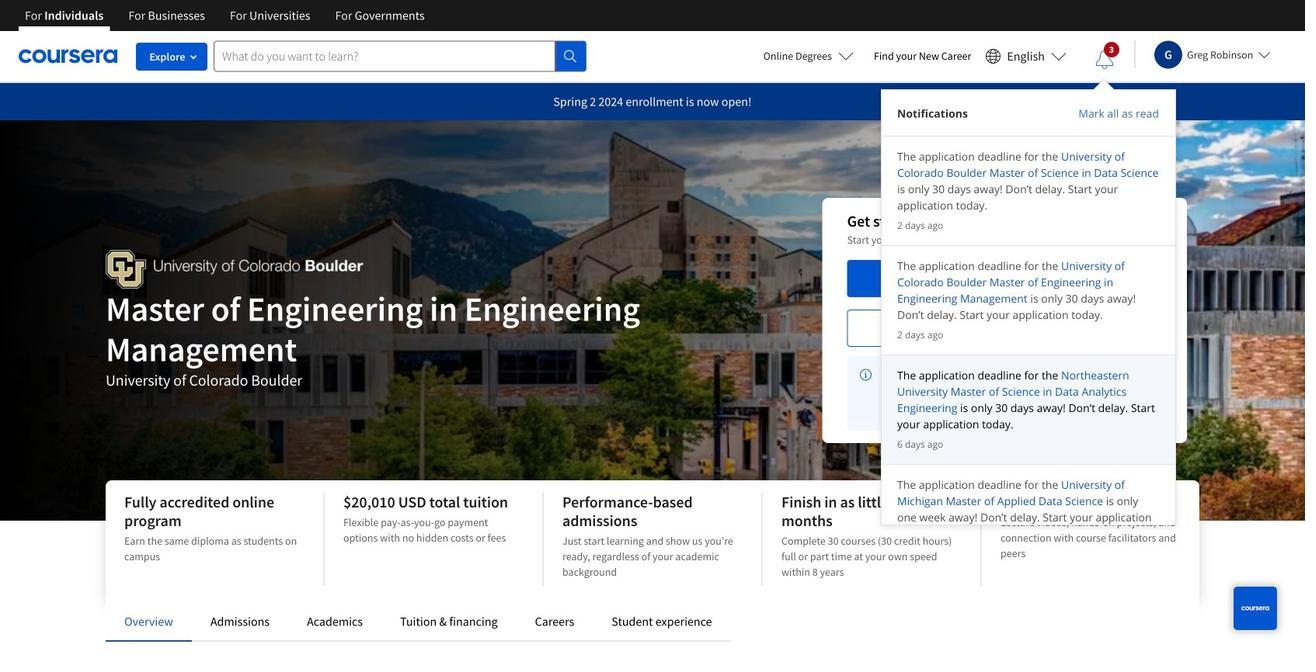 Task type: describe. For each thing, give the bounding box(es) containing it.
university of colorado boulder logo image
[[106, 250, 363, 289]]

What do you want to learn? text field
[[214, 41, 555, 72]]



Task type: vqa. For each thing, say whether or not it's contained in the screenshot.
"search field"
yes



Task type: locate. For each thing, give the bounding box(es) containing it.
banner navigation
[[12, 0, 437, 31]]

None search field
[[214, 41, 586, 72]]

coursera image
[[19, 44, 117, 69]]



